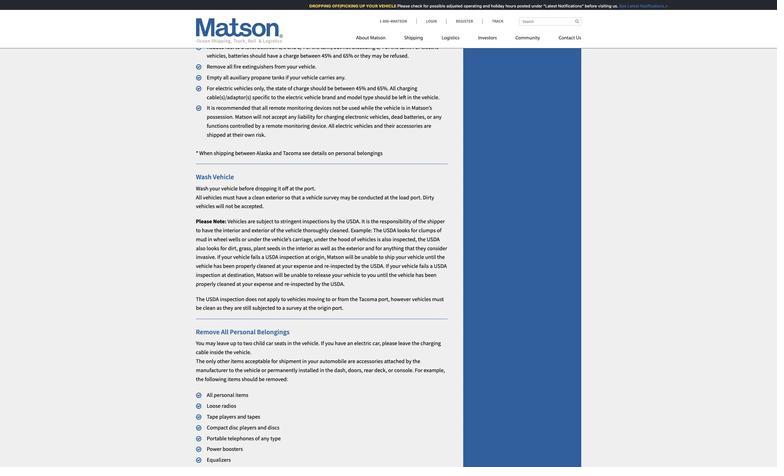 Task type: vqa. For each thing, say whether or not it's contained in the screenshot.
right It
yes



Task type: locate. For each thing, give the bounding box(es) containing it.
if inside you may leave up to two child car seats in the vehicle. if you have an electric car, please leave the charging cable inside the vehicle. the only other items acceptable for shipment in your automobile are accessories attached by the manufacturer to the vehicle or permanently installed in the dash, doors, rear deck, or console. for example, the following items should be removed:
[[321, 340, 324, 347]]

vehicle up dead at the top of the page
[[384, 105, 400, 112]]

0 vertical spatial personal
[[234, 4, 254, 11]]

inspected
[[331, 263, 353, 270], [291, 281, 314, 288]]

electronic
[[345, 113, 369, 121]]

remove for remove any ignition interlock devices (in-car breathalyzer, car interlock, blow and go) from the vehicle. matson will not accept any vehicles with ignition interlock devices installed.
[[207, 24, 226, 31]]

1 horizontal spatial leave
[[398, 340, 411, 347]]

be inside the remove all personal belongings from your vehicle*. car covers, roof cargo carriers, attached tents, bike racks, and additional batteries of any kind must be removed from the vehicle.
[[318, 13, 324, 20]]

automobile
[[320, 358, 347, 365]]

cargo
[[365, 4, 378, 11]]

vehicle. down cargo
[[368, 13, 386, 20]]

if right invasive.
[[217, 254, 220, 261]]

usda
[[383, 227, 396, 234], [427, 236, 440, 243], [265, 254, 278, 261], [434, 263, 447, 270], [206, 296, 219, 303]]

0 vertical spatial ignition
[[236, 24, 254, 31]]

all inside it is recommended that all remote monitoring devices not be used while the vehicle is in matson's possession. matson will not accept any liability for charging electronic vehicles, dead batteries, or any functions controlled by a remote monitoring device. all electric vehicles and their accessories are shipped at their own risk.
[[262, 105, 268, 112]]

up
[[230, 340, 236, 347]]

in right mud
[[208, 236, 212, 243]]

expense up apply
[[254, 281, 273, 288]]

4matson
[[390, 19, 407, 24]]

have up accepted.
[[236, 194, 247, 201]]

inside
[[210, 349, 224, 356]]

accept inside remove any ignition interlock devices (in-car breathalyzer, car interlock, blow and go) from the vehicle. matson will not accept any vehicles with ignition interlock devices installed.
[[243, 33, 259, 40]]

ship
[[385, 254, 395, 261]]

remove for remove all personal belongings from your vehicle*. car covers, roof cargo carriers, attached tents, bike racks, and additional batteries of any kind must be removed from the vehicle.
[[207, 4, 226, 11]]

1 horizontal spatial accessories
[[396, 122, 423, 130]]

0 vertical spatial batteries
[[257, 13, 277, 20]]

0 vertical spatial wash
[[196, 173, 212, 182]]

0 vertical spatial belongings
[[255, 4, 281, 11]]

0 vertical spatial until
[[425, 254, 436, 261]]

is
[[211, 105, 215, 112], [401, 105, 405, 112], [366, 218, 370, 225], [377, 236, 381, 243]]

tacoma left port,
[[359, 296, 377, 303]]

survey inside wash your vehicle before dropping it off at the port. all vehicles must have a clean exterior so that a vehicle survey may be conducted at the load port. dirty vehicles will not be accepted.
[[324, 194, 339, 201]]

state
[[275, 85, 286, 92]]

us
[[576, 36, 581, 41]]

wash left vehicle
[[196, 173, 212, 182]]

looks up invasive.
[[207, 245, 219, 252]]

1 horizontal spatial please
[[393, 3, 406, 8]]

also
[[382, 236, 391, 243], [196, 245, 206, 252]]

1 horizontal spatial port.
[[332, 305, 343, 312]]

fire
[[234, 63, 241, 70]]

vehicles down electronic
[[354, 122, 373, 130]]

it inside "vehicles are subject to stringent inspections by the usda. it is the responsibility of the shipper to have the interior and exterior of the vehicle thoroughly cleaned. example: the usda looks for clumps of mud in wheel wells or under the vehicle's carriage, under the hood of vehicles is also inspected, the usda also looks for dirt, grass, plant seeds in the interior as well as the exterior and for anything that they consider invasive. if your vehicle fails a usda inspection at origin, matson will be unable to ship your vehicle until the vehicle has been properly cleaned at your expense and re-inspected by the usda. if your vehicle fails a usda inspection at destination, matson will be unable to release your vehicle to you until the vehicle has been properly cleaned at your expense and re-inspected by the usda."
[[362, 218, 365, 225]]

0 horizontal spatial must
[[223, 194, 235, 201]]

have inside you may leave up to two child car seats in the vehicle. if you have an electric car, please leave the charging cable inside the vehicle. the only other items acceptable for shipment in your automobile are accessories attached by the manufacturer to the vehicle or permanently installed in the dash, doors, rear deck, or console. for example, the following items should be removed:
[[335, 340, 346, 347]]

for inside it is recommended that all remote monitoring devices not be used while the vehicle is in matson's possession. matson will not accept any liability for charging electronic vehicles, dead batteries, or any functions controlled by a remote monitoring device. all electric vehicles and their accessories are shipped at their own risk.
[[316, 113, 323, 121]]

blue matson logo with ocean, shipping, truck, rail and logistics written beneath it. image
[[196, 18, 283, 44]]

notifications.>
[[636, 3, 664, 8]]

matson
[[207, 33, 224, 40], [370, 36, 386, 41], [235, 113, 252, 121], [327, 254, 344, 261], [256, 272, 273, 279]]

1 vertical spatial may
[[340, 194, 350, 201]]

monitoring
[[287, 105, 313, 112], [284, 122, 310, 130]]

a
[[241, 43, 244, 51], [279, 52, 282, 59], [262, 122, 265, 130], [248, 194, 251, 201], [302, 194, 305, 201], [261, 254, 264, 261], [430, 263, 433, 270], [282, 305, 285, 312]]

of
[[278, 13, 283, 20], [306, 43, 311, 51], [385, 43, 390, 51], [288, 85, 292, 92], [412, 218, 417, 225], [271, 227, 275, 234], [437, 227, 442, 234], [351, 236, 356, 243], [255, 435, 260, 443]]

from right go)
[[406, 24, 418, 31]]

1 1/4 from the left
[[297, 43, 305, 51]]

in right "seats"
[[287, 340, 292, 347]]

Search search field
[[519, 17, 581, 25]]

all inside for electric vehicles only, the state of charge should be between 45% and 65%. all charging cable(s)/adaptor(s) specific to the electric vehicle brand and model type should be left in the vehicle.
[[390, 85, 396, 92]]

1 horizontal spatial their
[[384, 122, 395, 130]]

it
[[207, 105, 210, 112], [362, 218, 365, 225]]

0 horizontal spatial players
[[219, 414, 236, 421]]

go)
[[398, 24, 405, 31]]

a up accepted.
[[248, 194, 251, 201]]

you
[[367, 272, 376, 279], [325, 340, 334, 347]]

1 horizontal spatial belongings
[[357, 150, 383, 157]]

wash down wash vehicle
[[196, 185, 208, 192]]

power boosters
[[207, 446, 243, 453]]

charge right state
[[293, 85, 309, 92]]

your inside wash your vehicle before dropping it off at the port. all vehicles must have a clean exterior so that a vehicle survey may be conducted at the load port. dirty vehicles will not be accepted.
[[210, 185, 220, 192]]

or right 65%
[[354, 52, 359, 59]]

vehicles right however
[[412, 296, 431, 303]]

1 vertical spatial please
[[196, 218, 212, 225]]

vehicle right release
[[344, 272, 360, 279]]

your down wash vehicle
[[210, 185, 220, 192]]

plant
[[254, 245, 266, 252]]

1 horizontal spatial they
[[360, 52, 371, 59]]

their
[[384, 122, 395, 130], [232, 131, 244, 138]]

2 horizontal spatial if
[[386, 263, 389, 270]]

permanently
[[267, 367, 298, 374]]

vehicles down auxiliary
[[234, 85, 253, 92]]

all inside wash your vehicle before dropping it off at the port. all vehicles must have a clean exterior so that a vehicle survey may be conducted at the load port. dirty vehicles will not be accepted.
[[196, 194, 202, 201]]

logistics
[[442, 36, 460, 41]]

conducted
[[358, 194, 383, 201]]

and inside remove any ignition interlock devices (in-car breathalyzer, car interlock, blow and go) from the vehicle. matson will not accept any vehicles with ignition interlock devices installed.
[[388, 24, 397, 31]]

at inside the usda inspection does not apply to vehicles moving to or from the tacoma port, however vehicles must be clean as they are still subjected to a survey at the origin port.
[[303, 305, 307, 312]]

0 vertical spatial for
[[413, 43, 420, 51]]

wash for wash your vehicle before dropping it off at the port. all vehicles must have a clean exterior so that a vehicle survey may be conducted at the load port. dirty vehicles will not be accepted.
[[196, 185, 208, 192]]

seeds
[[267, 245, 280, 252]]

and inside it is recommended that all remote monitoring devices not be used while the vehicle is in matson's possession. matson will not accept any liability for charging electronic vehicles, dead batteries, or any functions controlled by a remote monitoring device. all electric vehicles and their accessories are shipped at their own risk.
[[374, 122, 383, 130]]

matson down blow at the top left
[[370, 36, 386, 41]]

tapes
[[247, 414, 260, 421]]

your up if
[[287, 63, 297, 70]]

are inside the usda inspection does not apply to vehicles moving to or from the tacoma port, however vehicles must be clean as they are still subjected to a survey at the origin port.
[[234, 305, 242, 312]]

will
[[225, 33, 233, 40], [253, 113, 261, 121], [216, 203, 224, 210], [345, 254, 353, 261], [274, 272, 283, 279]]

of inside the remove all personal belongings from your vehicle*. car covers, roof cargo carriers, attached tents, bike racks, and additional batteries of any kind must be removed from the vehicle.
[[278, 13, 283, 20]]

1 leave from the left
[[217, 340, 229, 347]]

for inside for electric vehicles only, the state of charge should be between 45% and 65%. all charging cable(s)/adaptor(s) specific to the electric vehicle brand and model type should be left in the vehicle.
[[207, 85, 214, 92]]

functions
[[207, 122, 229, 130]]

inspected,
[[393, 236, 417, 243]]

vehicle
[[301, 74, 318, 81], [304, 94, 321, 101], [384, 105, 400, 112], [221, 185, 238, 192], [306, 194, 322, 201], [285, 227, 302, 234], [233, 254, 250, 261], [407, 254, 424, 261], [196, 263, 212, 270], [402, 263, 418, 270], [344, 272, 360, 279], [398, 272, 414, 279], [244, 367, 260, 374]]

0 vertical spatial you
[[367, 272, 376, 279]]

1 vertical spatial for
[[207, 85, 214, 92]]

or inside "vehicles are subject to stringent inspections by the usda. it is the responsibility of the shipper to have the interior and exterior of the vehicle thoroughly cleaned. example: the usda looks for clumps of mud in wheel wells or under the vehicle's carriage, under the hood of vehicles is also inspected, the usda also looks for dirt, grass, plant seeds in the interior as well as the exterior and for anything that they consider invasive. if your vehicle fails a usda inspection at origin, matson will be unable to ship your vehicle until the vehicle has been properly cleaned at your expense and re-inspected by the usda. if your vehicle fails a usda inspection at destination, matson will be unable to release your vehicle to you until the vehicle has been properly cleaned at your expense and re-inspected by the usda."
[[242, 236, 247, 243]]

1 horizontal spatial may
[[340, 194, 350, 201]]

for inside reduce fuel to a level between 1/8 and 1/4 of the tank, but not exceeding 1/4 of the tank. for electric vehicles, batteries should have a charge between 45% and 65% or they may be refused.
[[413, 43, 420, 51]]

1 vertical spatial monitoring
[[284, 122, 310, 130]]

they left still
[[223, 305, 233, 312]]

0 horizontal spatial until
[[377, 272, 388, 279]]

1 vertical spatial interior
[[296, 245, 313, 252]]

inspected up moving
[[291, 281, 314, 288]]

has
[[214, 263, 222, 270], [415, 272, 424, 279]]

1 horizontal spatial before
[[581, 3, 593, 8]]

all right the empty
[[223, 74, 229, 81]]

batteries up "fire"
[[228, 52, 249, 59]]

not down additional
[[234, 33, 242, 40]]

top menu navigation
[[356, 33, 581, 45]]

until down "consider" at the right bottom of the page
[[425, 254, 436, 261]]

monitoring up liability
[[287, 105, 313, 112]]

for inside you may leave up to two child car seats in the vehicle. if you have an electric car, please leave the charging cable inside the vehicle. the only other items acceptable for shipment in your automobile are accessories attached by the manufacturer to the vehicle or permanently installed in the dash, doors, rear deck, or console. for example, the following items should be removed:
[[415, 367, 423, 374]]

0 horizontal spatial their
[[232, 131, 244, 138]]

possession.
[[207, 113, 234, 121]]

usda.
[[346, 218, 360, 225], [370, 263, 385, 270], [330, 281, 345, 288]]

vehicle. inside for electric vehicles only, the state of charge should be between 45% and 65%. all charging cable(s)/adaptor(s) specific to the electric vehicle brand and model type should be left in the vehicle.
[[422, 94, 440, 101]]

1 horizontal spatial type
[[363, 94, 373, 101]]

should inside reduce fuel to a level between 1/8 and 1/4 of the tank, but not exceeding 1/4 of the tank. for electric vehicles, batteries should have a charge between 45% and 65% or they may be refused.
[[250, 52, 266, 59]]

that inside "vehicles are subject to stringent inspections by the usda. it is the responsibility of the shipper to have the interior and exterior of the vehicle thoroughly cleaned. example: the usda looks for clumps of mud in wheel wells or under the vehicle's carriage, under the hood of vehicles is also inspected, the usda also looks for dirt, grass, plant seeds in the interior as well as the exterior and for anything that they consider invasive. if your vehicle fails a usda inspection at origin, matson will be unable to ship your vehicle until the vehicle has been properly cleaned at your expense and re-inspected by the usda. if your vehicle fails a usda inspection at destination, matson will be unable to release your vehicle to you until the vehicle has been properly cleaned at your expense and re-inspected by the usda."
[[405, 245, 415, 252]]

hood
[[338, 236, 350, 243]]

0 horizontal spatial that
[[251, 105, 261, 112]]

attached inside you may leave up to two child car seats in the vehicle. if you have an electric car, please leave the charging cable inside the vehicle. the only other items acceptable for shipment in your automobile are accessories attached by the manufacturer to the vehicle or permanently installed in the dash, doors, rear deck, or console. for example, the following items should be removed:
[[384, 358, 405, 365]]

port. right origin
[[332, 305, 343, 312]]

responsibility
[[380, 218, 411, 225]]

loose radios
[[207, 403, 236, 410]]

accept
[[243, 33, 259, 40], [272, 113, 287, 121]]

please
[[393, 3, 406, 8], [196, 218, 212, 225]]

1 horizontal spatial 1/4
[[376, 43, 384, 51]]

be inside you may leave up to two child car seats in the vehicle. if you have an electric car, please leave the charging cable inside the vehicle. the only other items acceptable for shipment in your automobile are accessories attached by the manufacturer to the vehicle or permanently installed in the dash, doors, rear deck, or console. for example, the following items should be removed:
[[259, 376, 265, 383]]

of left kind
[[278, 13, 283, 20]]

as left well
[[314, 245, 319, 252]]

type up while
[[363, 94, 373, 101]]

1 vertical spatial must
[[223, 194, 235, 201]]

vehicles, inside reduce fuel to a level between 1/8 and 1/4 of the tank, but not exceeding 1/4 of the tank. for electric vehicles, batteries should have a charge between 45% and 65% or they may be refused.
[[207, 52, 227, 59]]

under right posted
[[527, 3, 538, 8]]

the
[[373, 227, 382, 234], [196, 296, 205, 303], [196, 358, 205, 365]]

1 vertical spatial belongings
[[357, 150, 383, 157]]

holiday
[[487, 3, 500, 8]]

vehicles inside for electric vehicles only, the state of charge should be between 45% and 65%. all charging cable(s)/adaptor(s) specific to the electric vehicle brand and model type should be left in the vehicle.
[[234, 85, 253, 92]]

accept inside it is recommended that all remote monitoring devices not be used while the vehicle is in matson's possession. matson will not accept any liability for charging electronic vehicles, dead batteries, or any functions controlled by a remote monitoring device. all electric vehicles and their accessories are shipped at their own risk.
[[272, 113, 287, 121]]

1 vertical spatial inspected
[[291, 281, 314, 288]]

1 vertical spatial fails
[[419, 263, 429, 270]]

all up the loose
[[207, 392, 213, 399]]

discs
[[268, 425, 279, 432]]

2 vertical spatial usda.
[[330, 281, 345, 288]]

all inside it is recommended that all remote monitoring devices not be used while the vehicle is in matson's possession. matson will not accept any liability for charging electronic vehicles, dead batteries, or any functions controlled by a remote monitoring device. all electric vehicles and their accessories are shipped at their own risk.
[[329, 122, 334, 130]]

2 vertical spatial must
[[432, 296, 444, 303]]

1/4 down with
[[297, 43, 305, 51]]

are up doors,
[[348, 358, 355, 365]]

in
[[407, 94, 412, 101], [406, 105, 411, 112], [208, 236, 212, 243], [281, 245, 286, 252], [287, 340, 292, 347], [302, 358, 307, 365], [320, 367, 324, 374]]

unable left ship
[[361, 254, 378, 261]]

for left "clumps"
[[411, 227, 418, 234]]

1 horizontal spatial expense
[[294, 263, 313, 270]]

your up installed
[[308, 358, 318, 365]]

accessories down batteries,
[[396, 122, 423, 130]]

not inside wash your vehicle before dropping it off at the port. all vehicles must have a clean exterior so that a vehicle survey may be conducted at the load port. dirty vehicles will not be accepted.
[[225, 203, 233, 210]]

kind
[[294, 13, 304, 20]]

0 horizontal spatial port.
[[304, 185, 315, 192]]

vehicles, down reduce
[[207, 52, 227, 59]]

will inside it is recommended that all remote monitoring devices not be used while the vehicle is in matson's possession. matson will not accept any liability for charging electronic vehicles, dead batteries, or any functions controlled by a remote monitoring device. all electric vehicles and their accessories are shipped at their own risk.
[[253, 113, 261, 121]]

2 horizontal spatial that
[[405, 245, 415, 252]]

matson inside about matson link
[[370, 36, 386, 41]]

for
[[419, 3, 425, 8], [316, 113, 323, 121], [411, 227, 418, 234], [220, 245, 227, 252], [375, 245, 382, 252], [271, 358, 278, 365]]

devices inside it is recommended that all remote monitoring devices not be used while the vehicle is in matson's possession. matson will not accept any liability for charging electronic vehicles, dead batteries, or any functions controlled by a remote monitoring device. all electric vehicles and their accessories are shipped at their own risk.
[[314, 105, 332, 112]]

0 horizontal spatial you
[[325, 340, 334, 347]]

attached up 4matson
[[399, 4, 419, 11]]

for right check
[[419, 3, 425, 8]]

acceptable
[[245, 358, 270, 365]]

batteries inside reduce fuel to a level between 1/8 and 1/4 of the tank, but not exceeding 1/4 of the tank. for electric vehicles, batteries should have a charge between 45% and 65% or they may be refused.
[[228, 52, 249, 59]]

interlock down breathalyzer,
[[320, 33, 341, 40]]

0 horizontal spatial accept
[[243, 33, 259, 40]]

2 horizontal spatial car
[[343, 24, 351, 31]]

up
[[355, 3, 361, 8]]

2 horizontal spatial may
[[372, 52, 382, 59]]

2 leave from the left
[[398, 340, 411, 347]]

or inside reduce fuel to a level between 1/8 and 1/4 of the tank, but not exceeding 1/4 of the tank. for electric vehicles, batteries should have a charge between 45% and 65% or they may be refused.
[[354, 52, 359, 59]]

tents,
[[421, 4, 434, 11]]

vehicles inside remove any ignition interlock devices (in-car breathalyzer, car interlock, blow and go) from the vehicle. matson will not accept any vehicles with ignition interlock devices installed.
[[269, 33, 288, 40]]

that inside it is recommended that all remote monitoring devices not be used while the vehicle is in matson's possession. matson will not accept any liability for charging electronic vehicles, dead batteries, or any functions controlled by a remote monitoring device. all electric vehicles and their accessories are shipped at their own risk.
[[251, 105, 261, 112]]

1 vertical spatial accept
[[272, 113, 287, 121]]

dropping off/picking up your vehicle please check for possible adjusted operating and holiday hours posted under "latest notifications" before visiting us. see latest notifications.>
[[305, 3, 664, 8]]

have left an
[[335, 340, 346, 347]]

2 horizontal spatial devices
[[342, 33, 359, 40]]

vehicle. up logistics
[[428, 24, 446, 31]]

not inside reduce fuel to a level between 1/8 and 1/4 of the tank, but not exceeding 1/4 of the tank. for electric vehicles, batteries should have a charge between 45% and 65% or they may be refused.
[[343, 43, 351, 51]]

1 horizontal spatial charging
[[397, 85, 417, 92]]

electric inside it is recommended that all remote monitoring devices not be used while the vehicle is in matson's possession. matson will not accept any liability for charging electronic vehicles, dead batteries, or any functions controlled by a remote monitoring device. all electric vehicles and their accessories are shipped at their own risk.
[[336, 122, 353, 130]]

a up risk.
[[262, 122, 265, 130]]

not up the vehicles
[[225, 203, 233, 210]]

a right subjected
[[282, 305, 285, 312]]

that
[[251, 105, 261, 112], [291, 194, 301, 201], [405, 245, 415, 252]]

1 horizontal spatial has
[[415, 272, 424, 279]]

remove all personal belongings from your vehicle*. car covers, roof cargo carriers, attached tents, bike racks, and additional batteries of any kind must be removed from the vehicle.
[[207, 4, 445, 20]]

portable
[[207, 435, 227, 443]]

0 vertical spatial type
[[363, 94, 373, 101]]

2 vertical spatial the
[[196, 358, 205, 365]]

800-
[[383, 19, 390, 24]]

items up all personal items
[[228, 376, 241, 383]]

been down "consider" at the right bottom of the page
[[425, 272, 436, 279]]

matson up reduce
[[207, 33, 224, 40]]

survey
[[324, 194, 339, 201], [286, 305, 302, 312]]

0 vertical spatial charge
[[283, 52, 299, 59]]

0 vertical spatial been
[[223, 263, 235, 270]]

None search field
[[519, 17, 581, 25]]

expense down the "origin,"
[[294, 263, 313, 270]]

players up "portable telephones of any type"
[[239, 425, 256, 432]]

0 vertical spatial clean
[[252, 194, 265, 201]]

your up kind
[[294, 4, 305, 11]]

see latest notifications.> link
[[614, 3, 664, 8]]

0 horizontal spatial survey
[[286, 305, 302, 312]]

1 horizontal spatial if
[[321, 340, 324, 347]]

belongings inside the remove all personal belongings from your vehicle*. car covers, roof cargo carriers, attached tents, bike racks, and additional batteries of any kind must be removed from the vehicle.
[[255, 4, 281, 11]]

adjusted
[[442, 3, 459, 8]]

are inside you may leave up to two child car seats in the vehicle. if you have an electric car, please leave the charging cable inside the vehicle. the only other items acceptable for shipment in your automobile are accessories attached by the manufacturer to the vehicle or permanently installed in the dash, doors, rear deck, or console. for example, the following items should be removed:
[[348, 358, 355, 365]]

have inside reduce fuel to a level between 1/8 and 1/4 of the tank, but not exceeding 1/4 of the tank. for electric vehicles, batteries should have a charge between 45% and 65% or they may be refused.
[[267, 52, 278, 59]]

or inside the usda inspection does not apply to vehicles moving to or from the tacoma port, however vehicles must be clean as they are still subjected to a survey at the origin port.
[[332, 296, 337, 303]]

0 horizontal spatial before
[[239, 185, 254, 192]]

survey right subjected
[[286, 305, 302, 312]]

0 horizontal spatial vehicles,
[[207, 52, 227, 59]]

0 vertical spatial must
[[305, 13, 317, 20]]

1 horizontal spatial cleaned
[[257, 263, 275, 270]]

car
[[304, 24, 311, 31], [343, 24, 351, 31], [266, 340, 273, 347]]

vehicle
[[375, 3, 392, 8]]

0 vertical spatial their
[[384, 122, 395, 130]]

1 wash from the top
[[196, 173, 212, 182]]

1 vertical spatial vehicles,
[[370, 113, 390, 121]]

0 vertical spatial devices
[[277, 24, 295, 31]]

2 wash from the top
[[196, 185, 208, 192]]

contact
[[559, 36, 575, 41]]

check
[[407, 3, 418, 8]]

exterior down subject
[[252, 227, 270, 234]]

1 horizontal spatial accept
[[272, 113, 287, 121]]

for electric vehicles only, the state of charge should be between 45% and 65%. all charging cable(s)/adaptor(s) specific to the electric vehicle brand and model type should be left in the vehicle.
[[207, 85, 440, 101]]

0 horizontal spatial they
[[223, 305, 233, 312]]

all down specific at left
[[262, 105, 268, 112]]

1 vertical spatial until
[[377, 272, 388, 279]]

please left note:
[[196, 218, 212, 225]]

portable telephones of any type
[[207, 435, 281, 443]]

looks
[[397, 227, 410, 234], [207, 245, 219, 252]]

vehicles
[[228, 218, 247, 225]]

investors link
[[469, 33, 506, 45]]

your inside you may leave up to two child car seats in the vehicle. if you have an electric car, please leave the charging cable inside the vehicle. the only other items acceptable for shipment in your automobile are accessories attached by the manufacturer to the vehicle or permanently installed in the dash, doors, rear deck, or console. for example, the following items should be removed:
[[308, 358, 318, 365]]

will up fuel on the top left of page
[[225, 33, 233, 40]]

remote
[[269, 105, 286, 112], [266, 122, 283, 130]]

doors,
[[348, 367, 363, 374]]

will inside wash your vehicle before dropping it off at the port. all vehicles must have a clean exterior so that a vehicle survey may be conducted at the load port. dirty vehicles will not be accepted.
[[216, 203, 224, 210]]

cleaned down plant
[[257, 263, 275, 270]]

vehicle down vehicle
[[221, 185, 238, 192]]

it up possession.
[[207, 105, 210, 112]]

0 horizontal spatial 45%
[[322, 52, 332, 59]]

will inside remove any ignition interlock devices (in-car breathalyzer, car interlock, blow and go) from the vehicle. matson will not accept any vehicles with ignition interlock devices installed.
[[225, 33, 233, 40]]

in down vehicle's
[[281, 245, 286, 252]]

used
[[349, 105, 360, 112]]

if
[[217, 254, 220, 261], [386, 263, 389, 270], [321, 340, 324, 347]]

not inside remove any ignition interlock devices (in-car breathalyzer, car interlock, blow and go) from the vehicle. matson will not accept any vehicles with ignition interlock devices installed.
[[234, 33, 242, 40]]

0 vertical spatial exterior
[[266, 194, 284, 201]]

be
[[318, 13, 324, 20], [383, 52, 389, 59], [327, 85, 333, 92], [392, 94, 398, 101], [342, 105, 348, 112], [351, 194, 357, 201], [234, 203, 240, 210], [354, 254, 360, 261], [284, 272, 290, 279], [196, 305, 202, 312], [259, 376, 265, 383]]

exterior inside wash your vehicle before dropping it off at the port. all vehicles must have a clean exterior so that a vehicle survey may be conducted at the load port. dirty vehicles will not be accepted.
[[266, 194, 284, 201]]

1 horizontal spatial been
[[425, 272, 436, 279]]

will up controlled
[[253, 113, 261, 121]]

devices down brand
[[314, 105, 332, 112]]

charge
[[283, 52, 299, 59], [293, 85, 309, 92]]

must
[[305, 13, 317, 20], [223, 194, 235, 201], [432, 296, 444, 303]]

any
[[284, 13, 293, 20], [227, 24, 235, 31], [260, 33, 268, 40], [288, 113, 297, 121], [433, 113, 442, 121], [261, 435, 269, 443]]

remove up the empty
[[207, 63, 226, 70]]

2 horizontal spatial they
[[416, 245, 426, 252]]

all
[[390, 85, 396, 92], [329, 122, 334, 130], [196, 194, 202, 201], [221, 328, 229, 337], [207, 392, 213, 399]]

0 vertical spatial may
[[372, 52, 382, 59]]

0 horizontal spatial looks
[[207, 245, 219, 252]]

2 vertical spatial charging
[[421, 340, 441, 347]]

but
[[334, 43, 342, 51]]

0 horizontal spatial tacoma
[[283, 150, 301, 157]]

thoroughly
[[303, 227, 329, 234]]

may inside wash your vehicle before dropping it off at the port. all vehicles must have a clean exterior so that a vehicle survey may be conducted at the load port. dirty vehicles will not be accepted.
[[340, 194, 350, 201]]

unable
[[361, 254, 378, 261], [291, 272, 307, 279]]

port. right load
[[410, 194, 422, 201]]

reduce fuel to a level between 1/8 and 1/4 of the tank, but not exceeding 1/4 of the tank. for electric vehicles, batteries should have a charge between 45% and 65% or they may be refused.
[[207, 43, 439, 59]]

0 horizontal spatial also
[[196, 245, 206, 252]]

0 vertical spatial accessories
[[396, 122, 423, 130]]

of inside for electric vehicles only, the state of charge should be between 45% and 65%. all charging cable(s)/adaptor(s) specific to the electric vehicle brand and model type should be left in the vehicle.
[[288, 85, 292, 92]]

at down destination,
[[236, 281, 241, 288]]

a inside it is recommended that all remote monitoring devices not be used while the vehicle is in matson's possession. matson will not accept any liability for charging electronic vehicles, dead batteries, or any functions controlled by a remote monitoring device. all electric vehicles and their accessories are shipped at their own risk.
[[262, 122, 265, 130]]

before up accepted.
[[239, 185, 254, 192]]

remove inside the remove all personal belongings from your vehicle*. car covers, roof cargo carriers, attached tents, bike racks, and additional batteries of any kind must be removed from the vehicle.
[[207, 4, 226, 11]]

until down ship
[[377, 272, 388, 279]]

0 horizontal spatial inspected
[[291, 281, 314, 288]]

leave
[[217, 340, 229, 347], [398, 340, 411, 347]]

0 vertical spatial inspected
[[331, 263, 353, 270]]

their down dead at the top of the page
[[384, 122, 395, 130]]

should down acceptable
[[242, 376, 258, 383]]

from right moving
[[338, 296, 349, 303]]

or up grass,
[[242, 236, 247, 243]]

0 vertical spatial properly
[[236, 263, 256, 270]]

vehicle. inside the remove all personal belongings from your vehicle*. car covers, roof cargo carriers, attached tents, bike racks, and additional batteries of any kind must be removed from the vehicle.
[[368, 13, 386, 20]]

also down mud
[[196, 245, 206, 252]]

0 horizontal spatial if
[[217, 254, 220, 261]]

be inside it is recommended that all remote monitoring devices not be used while the vehicle is in matson's possession. matson will not accept any liability for charging electronic vehicles, dead batteries, or any functions controlled by a remote monitoring device. all electric vehicles and their accessories are shipped at their own risk.
[[342, 105, 348, 112]]

accessories inside it is recommended that all remote monitoring devices not be used while the vehicle is in matson's possession. matson will not accept any liability for charging electronic vehicles, dead batteries, or any functions controlled by a remote monitoring device. all electric vehicles and their accessories are shipped at their own risk.
[[396, 122, 423, 130]]

2 vertical spatial devices
[[314, 105, 332, 112]]

remove up "racks,"
[[207, 4, 226, 11]]

fails down plant
[[251, 254, 260, 261]]

by inside it is recommended that all remote monitoring devices not be used while the vehicle is in matson's possession. matson will not accept any liability for charging electronic vehicles, dead batteries, or any functions controlled by a remote monitoring device. all electric vehicles and their accessories are shipped at their own risk.
[[255, 122, 261, 130]]

before
[[581, 3, 593, 8], [239, 185, 254, 192]]

for down the empty
[[207, 85, 214, 92]]

a left level
[[241, 43, 244, 51]]

0 horizontal spatial it
[[207, 105, 210, 112]]

1 horizontal spatial that
[[291, 194, 301, 201]]

the inside remove any ignition interlock devices (in-car breathalyzer, car interlock, blow and go) from the vehicle. matson will not accept any vehicles with ignition interlock devices installed.
[[419, 24, 427, 31]]

charge inside for electric vehicles only, the state of charge should be between 45% and 65%. all charging cable(s)/adaptor(s) specific to the electric vehicle brand and model type should be left in the vehicle.
[[293, 85, 309, 92]]

a right so
[[302, 194, 305, 201]]

search image
[[575, 19, 579, 23]]

0 horizontal spatial as
[[217, 305, 222, 312]]

matson down well
[[327, 254, 344, 261]]

tacoma inside the usda inspection does not apply to vehicles moving to or from the tacoma port, however vehicles must be clean as they are still subjected to a survey at the origin port.
[[359, 296, 377, 303]]

as left still
[[217, 305, 222, 312]]

wash inside wash your vehicle before dropping it off at the port. all vehicles must have a clean exterior so that a vehicle survey may be conducted at the load port. dirty vehicles will not be accepted.
[[196, 185, 208, 192]]

must inside wash your vehicle before dropping it off at the port. all vehicles must have a clean exterior so that a vehicle survey may be conducted at the load port. dirty vehicles will not be accepted.
[[223, 194, 235, 201]]

remote up alaska
[[266, 122, 283, 130]]

1/4
[[297, 43, 305, 51], [376, 43, 384, 51]]

0 vertical spatial if
[[217, 254, 220, 261]]

electric inside you may leave up to two child car seats in the vehicle. if you have an electric car, please leave the charging cable inside the vehicle. the only other items acceptable for shipment in your automobile are accessories attached by the manufacturer to the vehicle or permanently installed in the dash, doors, rear deck, or console. for example, the following items should be removed:
[[354, 340, 371, 347]]

45% up the model on the left
[[356, 85, 366, 92]]



Task type: describe. For each thing, give the bounding box(es) containing it.
at down the seeds
[[276, 263, 281, 270]]

batteries,
[[404, 113, 426, 121]]

tape
[[207, 414, 218, 421]]

0 horizontal spatial interlock
[[255, 24, 276, 31]]

loose
[[207, 403, 221, 410]]

0 horizontal spatial expense
[[254, 281, 273, 288]]

vehicles up please note: at the top left
[[196, 203, 215, 210]]

apply
[[267, 296, 280, 303]]

shipping
[[214, 150, 234, 157]]

wash for wash vehicle
[[196, 173, 212, 182]]

tank.
[[400, 43, 411, 51]]

dirt,
[[228, 245, 238, 252]]

electric down state
[[286, 94, 303, 101]]

vehicles inside "vehicles are subject to stringent inspections by the usda. it is the responsibility of the shipper to have the interior and exterior of the vehicle thoroughly cleaned. example: the usda looks for clumps of mud in wheel wells or under the vehicle's carriage, under the hood of vehicles is also inspected, the usda also looks for dirt, grass, plant seeds in the interior as well as the exterior and for anything that they consider invasive. if your vehicle fails a usda inspection at origin, matson will be unable to ship your vehicle until the vehicle has been properly cleaned at your expense and re-inspected by the usda. if your vehicle fails a usda inspection at destination, matson will be unable to release your vehicle to you until the vehicle has been properly cleaned at your expense and re-inspected by the usda."
[[357, 236, 376, 243]]

0 vertical spatial remote
[[269, 105, 286, 112]]

1 vertical spatial ignition
[[301, 33, 319, 40]]

details
[[311, 150, 327, 157]]

your inside the remove all personal belongings from your vehicle*. car covers, roof cargo carriers, attached tents, bike racks, and additional batteries of any kind must be removed from the vehicle.
[[294, 4, 305, 11]]

subjected
[[252, 305, 275, 312]]

1 vertical spatial their
[[232, 131, 244, 138]]

auxiliary
[[230, 74, 250, 81]]

1 vertical spatial has
[[415, 272, 424, 279]]

for left dirt,
[[220, 245, 227, 252]]

for left anything
[[375, 245, 382, 252]]

they inside the usda inspection does not apply to vehicles moving to or from the tacoma port, however vehicles must be clean as they are still subjected to a survey at the origin port.
[[223, 305, 233, 312]]

installed.
[[360, 33, 382, 40]]

child
[[253, 340, 265, 347]]

power
[[207, 446, 222, 453]]

fuel
[[225, 43, 234, 51]]

a down plant
[[261, 254, 264, 261]]

0 vertical spatial unable
[[361, 254, 378, 261]]

usda inside the usda inspection does not apply to vehicles moving to or from the tacoma port, however vehicles must be clean as they are still subjected to a survey at the origin port.
[[206, 296, 219, 303]]

contact us link
[[549, 33, 581, 45]]

stringent
[[280, 218, 301, 225]]

vehicle left carries
[[301, 74, 318, 81]]

all for auxiliary
[[223, 74, 229, 81]]

1 horizontal spatial car
[[304, 24, 311, 31]]

subject
[[256, 218, 273, 225]]

notifications"
[[554, 3, 580, 8]]

remove for remove all personal belongings
[[196, 328, 220, 337]]

car
[[327, 4, 335, 11]]

personal
[[230, 328, 256, 337]]

be inside reduce fuel to a level between 1/8 and 1/4 of the tank, but not exceeding 1/4 of the tank. for electric vehicles, batteries should have a charge between 45% and 65% or they may be refused.
[[383, 52, 389, 59]]

45% inside for electric vehicles only, the state of charge should be between 45% and 65%. all charging cable(s)/adaptor(s) specific to the electric vehicle brand and model type should be left in the vehicle.
[[356, 85, 366, 92]]

0 vertical spatial cleaned
[[257, 263, 275, 270]]

wheel
[[213, 236, 227, 243]]

all personal items
[[207, 392, 248, 399]]

vehicle inside it is recommended that all remote monitoring devices not be used while the vehicle is in matson's possession. matson will not accept any liability for charging electronic vehicles, dead batteries, or any functions controlled by a remote monitoring device. all electric vehicles and their accessories are shipped at their own risk.
[[384, 105, 400, 112]]

is down left
[[401, 105, 405, 112]]

between left the '1/8'
[[257, 43, 277, 51]]

1 vertical spatial if
[[386, 263, 389, 270]]

car inside you may leave up to two child car seats in the vehicle. if you have an electric car, please leave the charging cable inside the vehicle. the only other items acceptable for shipment in your automobile are accessories attached by the manufacturer to the vehicle or permanently installed in the dash, doors, rear deck, or console. for example, the following items should be removed:
[[266, 340, 273, 347]]

all for fire
[[227, 63, 232, 70]]

should inside you may leave up to two child car seats in the vehicle. if you have an electric car, please leave the charging cable inside the vehicle. the only other items acceptable for shipment in your automobile are accessories attached by the manufacturer to the vehicle or permanently installed in the dash, doors, rear deck, or console. for example, the following items should be removed:
[[242, 376, 258, 383]]

vehicles left moving
[[287, 296, 306, 303]]

tape players and tapes
[[207, 414, 260, 421]]

vehicle. inside remove any ignition interlock devices (in-car breathalyzer, car interlock, blow and go) from the vehicle. matson will not accept any vehicles with ignition interlock devices installed.
[[428, 24, 446, 31]]

carries
[[319, 74, 335, 81]]

vehicle down stringent
[[285, 227, 302, 234]]

vehicle down anything
[[402, 263, 418, 270]]

vehicle inside you may leave up to two child car seats in the vehicle. if you have an electric car, please leave the charging cable inside the vehicle. the only other items acceptable for shipment in your automobile are accessories attached by the manufacturer to the vehicle or permanently installed in the dash, doors, rear deck, or console. for example, the following items should be removed:
[[244, 367, 260, 374]]

electric inside reduce fuel to a level between 1/8 and 1/4 of the tank, but not exceeding 1/4 of the tank. for electric vehicles, batteries should have a charge between 45% and 65% or they may be refused.
[[421, 43, 439, 51]]

0 horizontal spatial re-
[[284, 281, 291, 288]]

0 horizontal spatial devices
[[277, 24, 295, 31]]

not down brand
[[333, 105, 341, 112]]

of left the tank,
[[306, 43, 311, 51]]

charging inside for electric vehicles only, the state of charge should be between 45% and 65%. all charging cable(s)/adaptor(s) specific to the electric vehicle brand and model type should be left in the vehicle.
[[397, 85, 417, 92]]

the inside it is recommended that all remote monitoring devices not be used while the vehicle is in matson's possession. matson will not accept any liability for charging electronic vehicles, dead batteries, or any functions controlled by a remote monitoring device. all electric vehicles and their accessories are shipped at their own risk.
[[375, 105, 382, 112]]

port,
[[378, 296, 390, 303]]

1 horizontal spatial re-
[[324, 263, 331, 270]]

login link
[[416, 19, 446, 24]]

between up carries
[[300, 52, 320, 59]]

must inside the remove all personal belongings from your vehicle*. car covers, roof cargo carriers, attached tents, bike racks, and additional batteries of any kind must be removed from the vehicle.
[[305, 13, 317, 20]]

vehicle
[[213, 173, 234, 182]]

should down 65%.
[[375, 94, 391, 101]]

1 horizontal spatial also
[[382, 236, 391, 243]]

1 vertical spatial usda.
[[370, 263, 385, 270]]

any down the discs
[[261, 435, 269, 443]]

not up risk.
[[263, 113, 270, 121]]

as inside the usda inspection does not apply to vehicles moving to or from the tacoma port, however vehicles must be clean as they are still subjected to a survey at the origin port.
[[217, 305, 222, 312]]

1-800-4matson
[[379, 19, 407, 24]]

investors
[[478, 36, 497, 41]]

invasive.
[[196, 254, 216, 261]]

2 vertical spatial personal
[[214, 392, 234, 399]]

electric up cable(s)/adaptor(s)
[[216, 85, 233, 92]]

console.
[[394, 367, 414, 374]]

any right batteries,
[[433, 113, 442, 121]]

of right telephones
[[255, 435, 260, 443]]

release
[[314, 272, 331, 279]]

1 vertical spatial port.
[[410, 194, 422, 201]]

1 vertical spatial items
[[228, 376, 241, 383]]

matson right destination,
[[256, 272, 273, 279]]

is down responsibility
[[377, 236, 381, 243]]

0 horizontal spatial properly
[[196, 281, 216, 288]]

vehicle. down reduce fuel to a level between 1/8 and 1/4 of the tank, but not exceeding 1/4 of the tank. for electric vehicles, batteries should have a charge between 45% and 65% or they may be refused.
[[299, 63, 317, 70]]

1 vertical spatial been
[[425, 272, 436, 279]]

in inside for electric vehicles only, the state of charge should be between 45% and 65%. all charging cable(s)/adaptor(s) specific to the electric vehicle brand and model type should be left in the vehicle.
[[407, 94, 412, 101]]

you inside you may leave up to two child car seats in the vehicle. if you have an electric car, please leave the charging cable inside the vehicle. the only other items acceptable for shipment in your automobile are accessories attached by the manufacturer to the vehicle or permanently installed in the dash, doors, rear deck, or console. for example, the following items should be removed:
[[325, 340, 334, 347]]

your right release
[[332, 272, 343, 279]]

cable
[[196, 349, 208, 356]]

will up apply
[[274, 272, 283, 279]]

left
[[399, 94, 406, 101]]

remove any ignition interlock devices (in-car breathalyzer, car interlock, blow and go) from the vehicle. matson will not accept any vehicles with ignition interlock devices installed.
[[207, 24, 446, 40]]

65%
[[343, 52, 353, 59]]

the inside the usda inspection does not apply to vehicles moving to or from the tacoma port, however vehicles must be clean as they are still subjected to a survey at the origin port.
[[196, 296, 205, 303]]

have inside wash your vehicle before dropping it off at the port. all vehicles must have a clean exterior so that a vehicle survey may be conducted at the load port. dirty vehicles will not be accepted.
[[236, 194, 247, 201]]

0 vertical spatial expense
[[294, 263, 313, 270]]

between down own
[[235, 150, 255, 157]]

inspection inside the usda inspection does not apply to vehicles moving to or from the tacoma port, however vehicles must be clean as they are still subjected to a survey at the origin port.
[[220, 296, 244, 303]]

1 vertical spatial remote
[[266, 122, 283, 130]]

consider
[[427, 245, 447, 252]]

to inside for electric vehicles only, the state of charge should be between 45% and 65%. all charging cable(s)/adaptor(s) specific to the electric vehicle brand and model type should be left in the vehicle.
[[271, 94, 276, 101]]

of right 'hood'
[[351, 236, 356, 243]]

clumps
[[419, 227, 436, 234]]

brand
[[322, 94, 336, 101]]

matson inside it is recommended that all remote monitoring devices not be used while the vehicle is in matson's possession. matson will not accept any liability for charging electronic vehicles, dead batteries, or any functions controlled by a remote monitoring device. all electric vehicles and their accessories are shipped at their own risk.
[[235, 113, 252, 121]]

wells
[[228, 236, 240, 243]]

1 vertical spatial type
[[270, 435, 281, 443]]

off
[[282, 185, 288, 192]]

your right ship
[[396, 254, 406, 261]]

0 horizontal spatial please
[[196, 218, 212, 225]]

hours
[[502, 3, 512, 8]]

65%.
[[377, 85, 389, 92]]

vehicle down inspected,
[[407, 254, 424, 261]]

model
[[347, 94, 362, 101]]

not inside the usda inspection does not apply to vehicles moving to or from the tacoma port, however vehicles must be clean as they are still subjected to a survey at the origin port.
[[258, 296, 266, 303]]

matson's
[[412, 105, 432, 112]]

vehicle down grass,
[[233, 254, 250, 261]]

may inside reduce fuel to a level between 1/8 and 1/4 of the tank, but not exceeding 1/4 of the tank. for electric vehicles, batteries should have a charge between 45% and 65% or they may be refused.
[[372, 52, 382, 59]]

on
[[328, 150, 334, 157]]

removed:
[[266, 376, 288, 383]]

of right responsibility
[[412, 218, 417, 225]]

in up installed
[[302, 358, 307, 365]]

latest
[[624, 3, 635, 8]]

1 vertical spatial players
[[239, 425, 256, 432]]

own
[[245, 131, 255, 138]]

0 horizontal spatial under
[[248, 236, 262, 243]]

a inside the usda inspection does not apply to vehicles moving to or from the tacoma port, however vehicles must be clean as they are still subjected to a survey at the origin port.
[[282, 305, 285, 312]]

your down vehicle's
[[282, 263, 293, 270]]

your down destination,
[[242, 281, 253, 288]]

dash,
[[334, 367, 347, 374]]

register
[[456, 19, 473, 24]]

1 vertical spatial personal
[[335, 150, 356, 157]]

or down acceptable
[[261, 367, 266, 374]]

they inside "vehicles are subject to stringent inspections by the usda. it is the responsibility of the shipper to have the interior and exterior of the vehicle thoroughly cleaned. example: the usda looks for clumps of mud in wheel wells or under the vehicle's carriage, under the hood of vehicles is also inspected, the usda also looks for dirt, grass, plant seeds in the interior as well as the exterior and for anything that they consider invasive. if your vehicle fails a usda inspection at origin, matson will be unable to ship your vehicle until the vehicle has been properly cleaned at your expense and re-inspected by the usda. if your vehicle fails a usda inspection at destination, matson will be unable to release your vehicle to you until the vehicle has been properly cleaned at your expense and re-inspected by the usda."
[[416, 245, 426, 252]]

2 vertical spatial items
[[235, 392, 248, 399]]

remove for remove all fire extinguishers from your vehicle.
[[207, 63, 226, 70]]

clean inside the usda inspection does not apply to vehicles moving to or from the tacoma port, however vehicles must be clean as they are still subjected to a survey at the origin port.
[[203, 305, 215, 312]]

car,
[[373, 340, 381, 347]]

1 horizontal spatial interior
[[296, 245, 313, 252]]

dropping
[[255, 185, 277, 192]]

attached inside the remove all personal belongings from your vehicle*. car covers, roof cargo carriers, attached tents, bike racks, and additional batteries of any kind must be removed from the vehicle.
[[399, 4, 419, 11]]

vehicle. down 'two'
[[234, 349, 252, 356]]

for inside you may leave up to two child car seats in the vehicle. if you have an electric car, please leave the charging cable inside the vehicle. the only other items acceptable for shipment in your automobile are accessories attached by the manufacturer to the vehicle or permanently installed in the dash, doors, rear deck, or console. for example, the following items should be removed:
[[271, 358, 278, 365]]

is up possession.
[[211, 105, 215, 112]]

before inside wash your vehicle before dropping it off at the port. all vehicles must have a clean exterior so that a vehicle survey may be conducted at the load port. dirty vehicles will not be accepted.
[[239, 185, 254, 192]]

at inside it is recommended that all remote monitoring devices not be used while the vehicle is in matson's possession. matson will not accept any liability for charging electronic vehicles, dead batteries, or any functions controlled by a remote monitoring device. all electric vehicles and their accessories are shipped at their own risk.
[[227, 131, 231, 138]]

1 horizontal spatial under
[[314, 236, 328, 243]]

all for personal
[[227, 4, 232, 11]]

of down subject
[[271, 227, 275, 234]]

charge inside reduce fuel to a level between 1/8 and 1/4 of the tank, but not exceeding 1/4 of the tank. for electric vehicles, batteries should have a charge between 45% and 65% or they may be refused.
[[283, 52, 299, 59]]

and inside the remove all personal belongings from your vehicle*. car covers, roof cargo carriers, attached tents, bike racks, and additional batteries of any kind must be removed from the vehicle.
[[222, 13, 231, 20]]

roof
[[354, 4, 364, 11]]

vehicle down invasive.
[[196, 263, 212, 270]]

be inside the usda inspection does not apply to vehicles moving to or from the tacoma port, however vehicles must be clean as they are still subjected to a survey at the origin port.
[[196, 305, 202, 312]]

vehicle up however
[[398, 272, 414, 279]]

vehicle inside for electric vehicles only, the state of charge should be between 45% and 65%. all charging cable(s)/adaptor(s) specific to the electric vehicle brand and model type should be left in the vehicle.
[[304, 94, 321, 101]]

0 vertical spatial items
[[231, 358, 244, 365]]

in inside it is recommended that all remote monitoring devices not be used while the vehicle is in matson's possession. matson will not accept any liability for charging electronic vehicles, dead batteries, or any functions controlled by a remote monitoring device. all electric vehicles and their accessories are shipped at their own risk.
[[406, 105, 411, 112]]

or inside it is recommended that all remote monitoring devices not be used while the vehicle is in matson's possession. matson will not accept any liability for charging electronic vehicles, dead batteries, or any functions controlled by a remote monitoring device. all electric vehicles and their accessories are shipped at their own risk.
[[427, 113, 432, 121]]

they inside reduce fuel to a level between 1/8 and 1/4 of the tank, but not exceeding 1/4 of the tank. for electric vehicles, batteries should have a charge between 45% and 65% or they may be refused.
[[360, 52, 371, 59]]

at left the "origin,"
[[305, 254, 310, 261]]

vehicle*.
[[306, 4, 326, 11]]

1 horizontal spatial as
[[314, 245, 319, 252]]

you may leave up to two child car seats in the vehicle. if you have an electric car, please leave the charging cable inside the vehicle. the only other items acceptable for shipment in your automobile are accessories attached by the manufacturer to the vehicle or permanently installed in the dash, doors, rear deck, or console. for example, the following items should be removed:
[[196, 340, 445, 383]]

by inside you may leave up to two child car seats in the vehicle. if you have an electric car, please leave the charging cable inside the vehicle. the only other items acceptable for shipment in your automobile are accessories attached by the manufacturer to the vehicle or permanently installed in the dash, doors, rear deck, or console. for example, the following items should be removed:
[[406, 358, 411, 365]]

it is recommended that all remote monitoring devices not be used while the vehicle is in matson's possession. matson will not accept any liability for charging electronic vehicles, dead batteries, or any functions controlled by a remote monitoring device. all electric vehicles and their accessories are shipped at their own risk.
[[207, 105, 442, 138]]

1 vertical spatial also
[[196, 245, 206, 252]]

blow
[[375, 24, 387, 31]]

clean inside wash your vehicle before dropping it off at the port. all vehicles must have a clean exterior so that a vehicle survey may be conducted at the load port. dirty vehicles will not be accepted.
[[252, 194, 265, 201]]

shipment
[[279, 358, 301, 365]]

accessories inside you may leave up to two child car seats in the vehicle. if you have an electric car, please leave the charging cable inside the vehicle. the only other items acceptable for shipment in your automobile are accessories attached by the manufacturer to the vehicle or permanently installed in the dash, doors, rear deck, or console. for example, the following items should be removed:
[[356, 358, 383, 365]]

your down dirt,
[[221, 254, 232, 261]]

may inside you may leave up to two child car seats in the vehicle. if you have an electric car, please leave the charging cable inside the vehicle. the only other items acceptable for shipment in your automobile are accessories attached by the manufacturer to the vehicle or permanently installed in the dash, doors, rear deck, or console. for example, the following items should be removed:
[[206, 340, 216, 347]]

any inside the remove all personal belongings from your vehicle*. car covers, roof cargo carriers, attached tents, bike racks, and additional batteries of any kind must be removed from the vehicle.
[[284, 13, 293, 20]]

vehicles, inside it is recommended that all remote monitoring devices not be used while the vehicle is in matson's possession. matson will not accept any liability for charging electronic vehicles, dead batteries, or any functions controlled by a remote monitoring device. all electric vehicles and their accessories are shipped at their own risk.
[[370, 113, 390, 121]]

example:
[[351, 227, 372, 234]]

batteries inside the remove all personal belongings from your vehicle*. car covers, roof cargo carriers, attached tents, bike racks, and additional batteries of any kind must be removed from the vehicle.
[[257, 13, 277, 20]]

the usda inspection does not apply to vehicles moving to or from the tacoma port, however vehicles must be clean as they are still subjected to a survey at the origin port.
[[196, 296, 444, 312]]

1-800-4matson link
[[379, 19, 416, 24]]

dirty
[[423, 194, 434, 201]]

1-
[[379, 19, 383, 24]]

the inside you may leave up to two child car seats in the vehicle. if you have an electric car, please leave the charging cable inside the vehicle. the only other items acceptable for shipment in your automobile are accessories attached by the manufacturer to the vehicle or permanently installed in the dash, doors, rear deck, or console. for example, the following items should be removed:
[[196, 358, 205, 365]]

vehicle. up installed
[[302, 340, 320, 347]]

2 vertical spatial exterior
[[346, 245, 364, 252]]

0 vertical spatial monitoring
[[287, 105, 313, 112]]

login
[[426, 19, 437, 24]]

matson inside remove any ignition interlock devices (in-car breathalyzer, car interlock, blow and go) from the vehicle. matson will not accept any vehicles with ignition interlock devices installed.
[[207, 33, 224, 40]]

any down additional
[[227, 24, 235, 31]]

dropping
[[305, 3, 327, 8]]

from left vehicle*. at the left top of page
[[282, 4, 293, 11]]

45% inside reduce fuel to a level between 1/8 and 1/4 of the tank, but not exceeding 1/4 of the tank. for electric vehicles, batteries should have a charge between 45% and 65% or they may be refused.
[[322, 52, 332, 59]]

shipper
[[427, 218, 445, 225]]

all left personal
[[221, 328, 229, 337]]

an
[[347, 340, 353, 347]]

the inside the remove all personal belongings from your vehicle*. car covers, roof cargo carriers, attached tents, bike racks, and additional batteries of any kind must be removed from the vehicle.
[[359, 13, 367, 20]]

at right conducted
[[384, 194, 389, 201]]

between inside for electric vehicles only, the state of charge should be between 45% and 65%. all charging cable(s)/adaptor(s) specific to the electric vehicle brand and model type should be left in the vehicle.
[[334, 85, 355, 92]]

0 vertical spatial interior
[[223, 227, 240, 234]]

of down shipper
[[437, 227, 442, 234]]

0 vertical spatial looks
[[397, 227, 410, 234]]

from up the tanks
[[275, 63, 286, 70]]

0 horizontal spatial cleaned
[[217, 281, 235, 288]]

extinguishers
[[242, 63, 273, 70]]

vehicles down wash vehicle
[[203, 194, 222, 201]]

compact
[[207, 425, 228, 432]]

cleaned.
[[330, 227, 350, 234]]

0 vertical spatial has
[[214, 263, 222, 270]]

2 1/4 from the left
[[376, 43, 384, 51]]

charging inside you may leave up to two child car seats in the vehicle. if you have an electric car, please leave the charging cable inside the vehicle. the only other items acceptable for shipment in your automobile are accessories attached by the manufacturer to the vehicle or permanently installed in the dash, doors, rear deck, or console. for example, the following items should be removed:
[[421, 340, 441, 347]]

any left liability
[[288, 113, 297, 121]]

0 vertical spatial inspection
[[279, 254, 304, 261]]

see
[[615, 3, 622, 8]]

reduce
[[207, 43, 224, 51]]

1 vertical spatial interlock
[[320, 33, 341, 40]]

about matson
[[356, 36, 386, 41]]

a down "consider" at the right bottom of the page
[[430, 263, 433, 270]]

in right installed
[[320, 367, 324, 374]]

origin
[[317, 305, 331, 312]]

0 horizontal spatial fails
[[251, 254, 260, 261]]

2 horizontal spatial as
[[331, 245, 336, 252]]

of left tank.
[[385, 43, 390, 51]]

from inside remove any ignition interlock devices (in-car breathalyzer, car interlock, blow and go) from the vehicle. matson will not accept any vehicles with ignition interlock devices installed.
[[406, 24, 418, 31]]

vehicle up 'inspections'
[[306, 194, 322, 201]]

1 vertical spatial unable
[[291, 272, 307, 279]]

0 vertical spatial usda.
[[346, 218, 360, 225]]

interlock,
[[352, 24, 374, 31]]

are inside "vehicles are subject to stringent inspections by the usda. it is the responsibility of the shipper to have the interior and exterior of the vehicle thoroughly cleaned. example: the usda looks for clumps of mud in wheel wells or under the vehicle's carriage, under the hood of vehicles is also inspected, the usda also looks for dirt, grass, plant seeds in the interior as well as the exterior and for anything that they consider invasive. if your vehicle fails a usda inspection at origin, matson will be unable to ship your vehicle until the vehicle has been properly cleaned at your expense and re-inspected by the usda. if your vehicle fails a usda inspection at destination, matson will be unable to release your vehicle to you until the vehicle has been properly cleaned at your expense and re-inspected by the usda."
[[248, 218, 255, 225]]

visiting
[[594, 3, 608, 8]]

from down roof
[[347, 13, 358, 20]]

to inside reduce fuel to a level between 1/8 and 1/4 of the tank, but not exceeding 1/4 of the tank. for electric vehicles, batteries should have a charge between 45% and 65% or they may be refused.
[[235, 43, 240, 51]]

vehicles are subject to stringent inspections by the usda. it is the responsibility of the shipper to have the interior and exterior of the vehicle thoroughly cleaned. example: the usda looks for clumps of mud in wheel wells or under the vehicle's carriage, under the hood of vehicles is also inspected, the usda also looks for dirt, grass, plant seeds in the interior as well as the exterior and for anything that they consider invasive. if your vehicle fails a usda inspection at origin, matson will be unable to ship your vehicle until the vehicle has been properly cleaned at your expense and re-inspected by the usda. if your vehicle fails a usda inspection at destination, matson will be unable to release your vehicle to you until the vehicle has been properly cleaned at your expense and re-inspected by the usda.
[[196, 218, 447, 288]]

should up brand
[[310, 85, 326, 92]]

at left destination,
[[222, 272, 226, 279]]

is up example:
[[366, 218, 370, 225]]

have inside "vehicles are subject to stringent inspections by the usda. it is the responsibility of the shipper to have the interior and exterior of the vehicle thoroughly cleaned. example: the usda looks for clumps of mud in wheel wells or under the vehicle's carriage, under the hood of vehicles is also inspected, the usda also looks for dirt, grass, plant seeds in the interior as well as the exterior and for anything that they consider invasive. if your vehicle fails a usda inspection at origin, matson will be unable to ship your vehicle until the vehicle has been properly cleaned at your expense and re-inspected by the usda. if your vehicle fails a usda inspection at destination, matson will be unable to release your vehicle to you until the vehicle has been properly cleaned at your expense and re-inspected by the usda."
[[202, 227, 213, 234]]

will down 'hood'
[[345, 254, 353, 261]]

remove all fire extinguishers from your vehicle.
[[207, 63, 317, 70]]

mud
[[196, 236, 207, 243]]

contact us
[[559, 36, 581, 41]]

any left with
[[260, 33, 268, 40]]

a down the '1/8'
[[279, 52, 282, 59]]

you
[[196, 340, 204, 347]]

vehicles inside it is recommended that all remote monitoring devices not be used while the vehicle is in matson's possession. matson will not accept any liability for charging electronic vehicles, dead batteries, or any functions controlled by a remote monitoring device. all electric vehicles and their accessories are shipped at their own risk.
[[354, 122, 373, 130]]

tank,
[[321, 43, 332, 51]]

port. inside the usda inspection does not apply to vehicles moving to or from the tacoma port, however vehicles must be clean as they are still subjected to a survey at the origin port.
[[332, 305, 343, 312]]

1 vertical spatial exterior
[[252, 227, 270, 234]]

are inside it is recommended that all remote monitoring devices not be used while the vehicle is in matson's possession. matson will not accept any liability for charging electronic vehicles, dead batteries, or any functions controlled by a remote monitoring device. all electric vehicles and their accessories are shipped at their own risk.
[[424, 122, 431, 130]]

from inside the usda inspection does not apply to vehicles moving to or from the tacoma port, however vehicles must be clean as they are still subjected to a survey at the origin port.
[[338, 296, 349, 303]]

1 vertical spatial inspection
[[196, 272, 220, 279]]

any.
[[336, 74, 346, 81]]

2 horizontal spatial under
[[527, 3, 538, 8]]

so
[[285, 194, 290, 201]]

your down ship
[[390, 263, 401, 270]]

or right deck, at left
[[388, 367, 393, 374]]

0 vertical spatial tacoma
[[283, 150, 301, 157]]

logistics link
[[432, 33, 469, 45]]

your right if
[[290, 74, 300, 81]]

type inside for electric vehicles only, the state of charge should be between 45% and 65%. all charging cable(s)/adaptor(s) specific to the electric vehicle brand and model type should be left in the vehicle.
[[363, 94, 373, 101]]

at right off
[[289, 185, 294, 192]]



